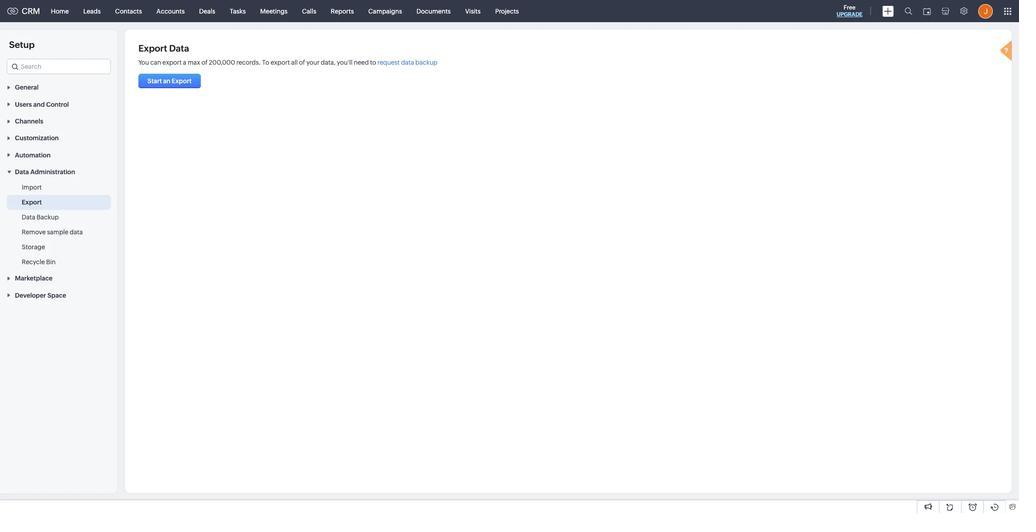 Task type: locate. For each thing, give the bounding box(es) containing it.
data backup link
[[22, 213, 59, 222]]

campaigns
[[369, 7, 402, 15]]

max
[[188, 59, 200, 66]]

all
[[291, 59, 298, 66]]

data up import
[[15, 168, 29, 176]]

can
[[150, 59, 161, 66]]

create menu element
[[878, 0, 900, 22]]

data inside 'link'
[[70, 229, 83, 236]]

visits link
[[458, 0, 488, 22]]

0 vertical spatial data
[[169, 43, 189, 53]]

export for export data
[[138, 43, 167, 53]]

Search text field
[[7, 59, 110, 74]]

backup
[[37, 214, 59, 221]]

data right sample
[[70, 229, 83, 236]]

recycle bin link
[[22, 258, 56, 267]]

export
[[138, 43, 167, 53], [172, 77, 192, 85], [22, 199, 42, 206]]

import
[[22, 184, 42, 191]]

developer
[[15, 292, 46, 299]]

remove
[[22, 229, 46, 236]]

export left 'a'
[[163, 59, 182, 66]]

bin
[[46, 258, 56, 266]]

0 horizontal spatial data
[[70, 229, 83, 236]]

0 vertical spatial data
[[401, 59, 414, 66]]

of
[[202, 59, 208, 66], [299, 59, 305, 66]]

to
[[370, 59, 376, 66]]

export up can
[[138, 43, 167, 53]]

2 vertical spatial data
[[22, 214, 35, 221]]

export right an
[[172, 77, 192, 85]]

of right max
[[202, 59, 208, 66]]

customization
[[15, 135, 59, 142]]

contacts
[[115, 7, 142, 15]]

leads link
[[76, 0, 108, 22]]

you
[[138, 59, 149, 66]]

data administration region
[[0, 180, 118, 270]]

start
[[148, 77, 162, 85]]

1 horizontal spatial export
[[271, 59, 290, 66]]

export data
[[138, 43, 189, 53]]

data down export link
[[22, 214, 35, 221]]

2 horizontal spatial export
[[172, 77, 192, 85]]

data inside dropdown button
[[15, 168, 29, 176]]

1 vertical spatial data
[[15, 168, 29, 176]]

marketplace button
[[0, 270, 118, 287]]

export
[[163, 59, 182, 66], [271, 59, 290, 66]]

crm
[[22, 6, 40, 16]]

an
[[163, 77, 171, 85]]

users
[[15, 101, 32, 108]]

0 horizontal spatial export
[[22, 199, 42, 206]]

0 horizontal spatial of
[[202, 59, 208, 66]]

None field
[[7, 59, 111, 74]]

storage link
[[22, 243, 45, 252]]

1 vertical spatial export
[[172, 77, 192, 85]]

of right all
[[299, 59, 305, 66]]

users and control
[[15, 101, 69, 108]]

start an export button
[[138, 74, 201, 88]]

tasks link
[[223, 0, 253, 22]]

0 vertical spatial export
[[138, 43, 167, 53]]

data left backup
[[401, 59, 414, 66]]

data up 'a'
[[169, 43, 189, 53]]

data
[[169, 43, 189, 53], [15, 168, 29, 176], [22, 214, 35, 221]]

general button
[[0, 79, 118, 96]]

free
[[844, 4, 856, 11]]

administration
[[30, 168, 75, 176]]

export link
[[22, 198, 42, 207]]

data inside region
[[22, 214, 35, 221]]

data
[[401, 59, 414, 66], [70, 229, 83, 236]]

data for data administration
[[15, 168, 29, 176]]

channels button
[[0, 113, 118, 129]]

1 horizontal spatial of
[[299, 59, 305, 66]]

meetings
[[260, 7, 288, 15]]

space
[[47, 292, 66, 299]]

1 vertical spatial data
[[70, 229, 83, 236]]

1 of from the left
[[202, 59, 208, 66]]

export for export
[[22, 199, 42, 206]]

data administration
[[15, 168, 75, 176]]

export left all
[[271, 59, 290, 66]]

export inside data administration region
[[22, 199, 42, 206]]

2 vertical spatial export
[[22, 199, 42, 206]]

automation button
[[0, 146, 118, 163]]

data for data backup
[[22, 214, 35, 221]]

search element
[[900, 0, 918, 22]]

export down import link at the top
[[22, 199, 42, 206]]

2 of from the left
[[299, 59, 305, 66]]

visits
[[465, 7, 481, 15]]

2 export from the left
[[271, 59, 290, 66]]

tasks
[[230, 7, 246, 15]]

1 horizontal spatial export
[[138, 43, 167, 53]]

0 horizontal spatial export
[[163, 59, 182, 66]]

to
[[262, 59, 269, 66]]

your
[[307, 59, 320, 66]]



Task type: describe. For each thing, give the bounding box(es) containing it.
remove sample data
[[22, 229, 83, 236]]

calendar image
[[924, 7, 931, 15]]

recycle
[[22, 258, 45, 266]]

data backup
[[22, 214, 59, 221]]

profile element
[[974, 0, 999, 22]]

1 horizontal spatial data
[[401, 59, 414, 66]]

records.
[[237, 59, 261, 66]]

data administration button
[[0, 163, 118, 180]]

reports
[[331, 7, 354, 15]]

meetings link
[[253, 0, 295, 22]]

documents link
[[410, 0, 458, 22]]

deals link
[[192, 0, 223, 22]]

backup
[[416, 59, 438, 66]]

developer space button
[[0, 287, 118, 304]]

accounts link
[[149, 0, 192, 22]]

a
[[183, 59, 187, 66]]

general
[[15, 84, 39, 91]]

customization button
[[0, 129, 118, 146]]

request
[[378, 59, 400, 66]]

developer space
[[15, 292, 66, 299]]

setup
[[9, 39, 35, 50]]

leads
[[83, 7, 101, 15]]

search image
[[905, 7, 913, 15]]

accounts
[[157, 7, 185, 15]]

1 export from the left
[[163, 59, 182, 66]]

projects
[[495, 7, 519, 15]]

automation
[[15, 151, 51, 159]]

storage
[[22, 244, 45, 251]]

campaigns link
[[361, 0, 410, 22]]

start an export
[[148, 77, 192, 85]]

you'll
[[337, 59, 353, 66]]

free upgrade
[[837, 4, 863, 18]]

profile image
[[979, 4, 993, 18]]

projects link
[[488, 0, 527, 22]]

sample
[[47, 229, 68, 236]]

marketplace
[[15, 275, 53, 282]]

calls link
[[295, 0, 324, 22]]

crm link
[[7, 6, 40, 16]]

data,
[[321, 59, 336, 66]]

request data backup link
[[378, 59, 438, 66]]

reports link
[[324, 0, 361, 22]]

calls
[[302, 7, 317, 15]]

deals
[[199, 7, 215, 15]]

users and control button
[[0, 96, 118, 113]]

help image
[[999, 39, 1017, 64]]

create menu image
[[883, 6, 894, 17]]

contacts link
[[108, 0, 149, 22]]

upgrade
[[837, 11, 863, 18]]

channels
[[15, 118, 43, 125]]

documents
[[417, 7, 451, 15]]

need
[[354, 59, 369, 66]]

home link
[[44, 0, 76, 22]]

you can export a max of 200,000 records. to export all of your data, you'll need to request data backup
[[138, 59, 438, 66]]

remove sample data link
[[22, 228, 83, 237]]

export inside start an export button
[[172, 77, 192, 85]]

and
[[33, 101, 45, 108]]

home
[[51, 7, 69, 15]]

200,000
[[209, 59, 235, 66]]

control
[[46, 101, 69, 108]]

import link
[[22, 183, 42, 192]]

recycle bin
[[22, 258, 56, 266]]



Task type: vqa. For each thing, say whether or not it's contained in the screenshot.
Data corresponding to Data Backup
yes



